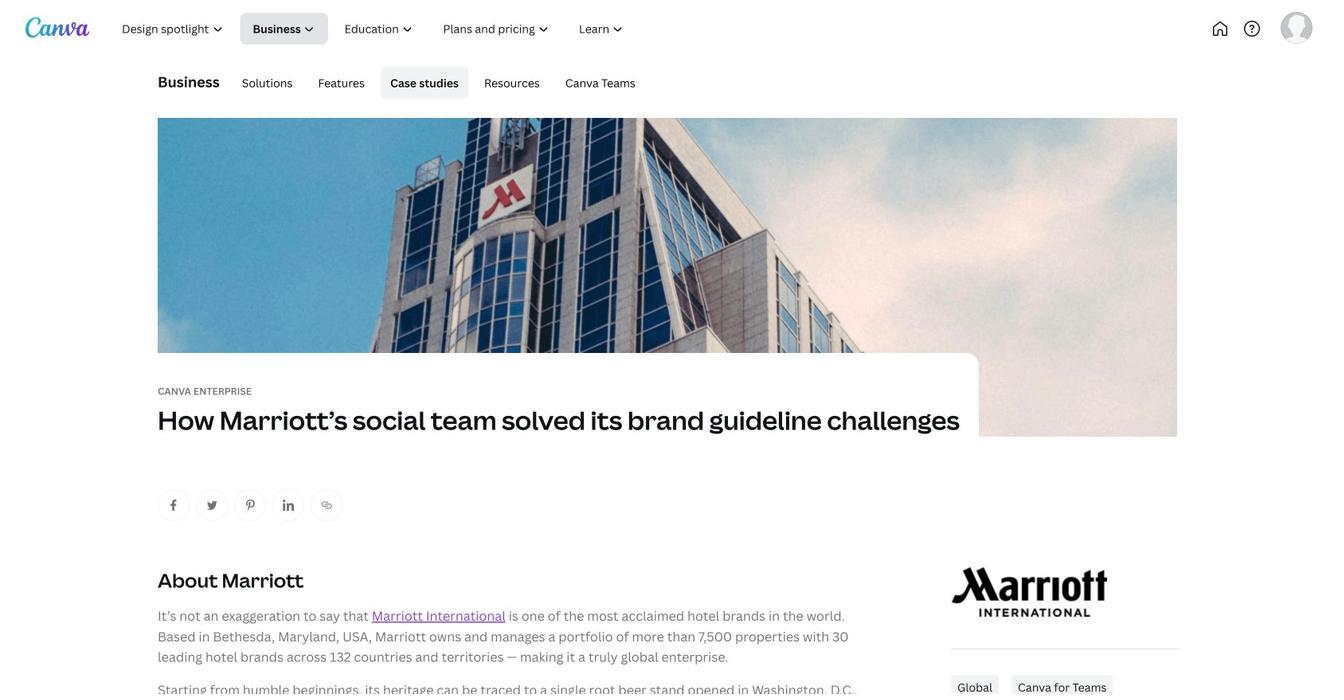 Task type: describe. For each thing, give the bounding box(es) containing it.
top level navigation element
[[108, 13, 691, 45]]



Task type: locate. For each thing, give the bounding box(es) containing it.
menu bar
[[226, 67, 645, 99]]



Task type: vqa. For each thing, say whether or not it's contained in the screenshot.
Top level navigation element at the top of the page
yes



